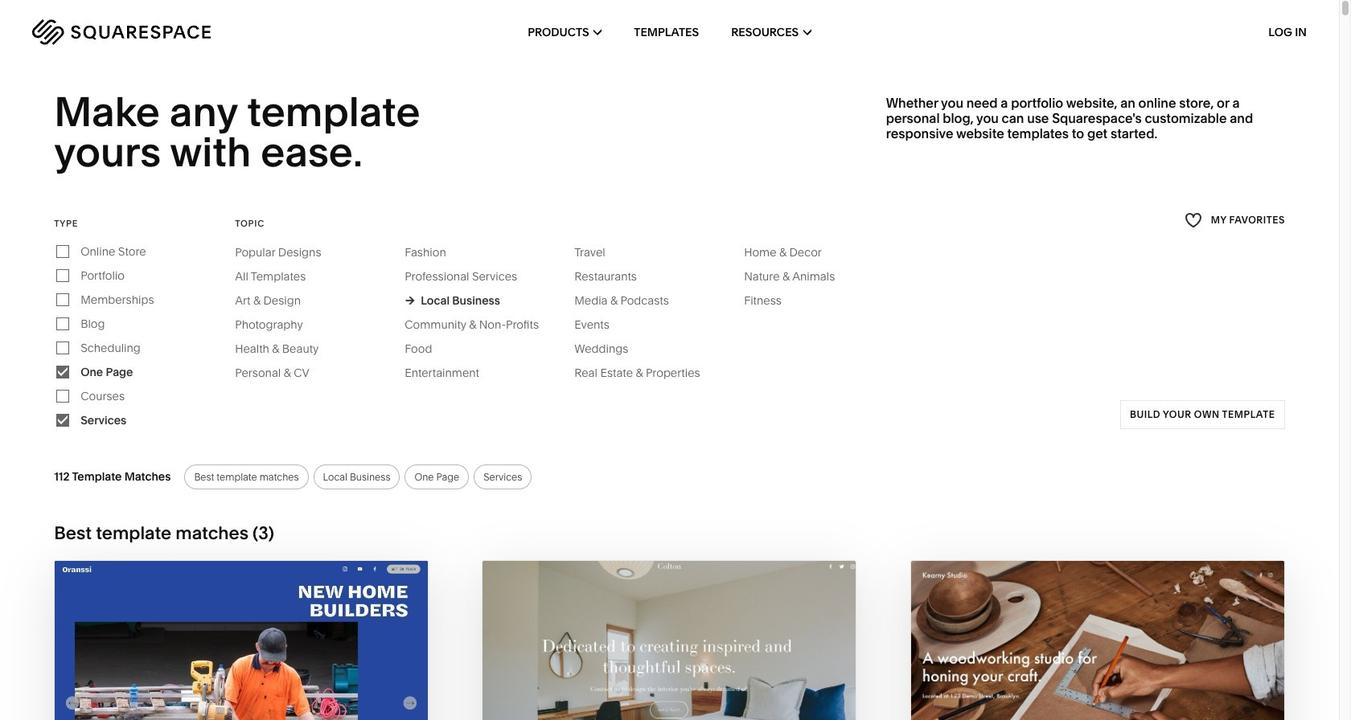 Task type: vqa. For each thing, say whether or not it's contained in the screenshot.
Colton "image"
yes



Task type: describe. For each thing, give the bounding box(es) containing it.
colton image
[[483, 561, 856, 721]]



Task type: locate. For each thing, give the bounding box(es) containing it.
oranssi image
[[55, 561, 428, 721]]

kearny image
[[911, 561, 1284, 721]]



